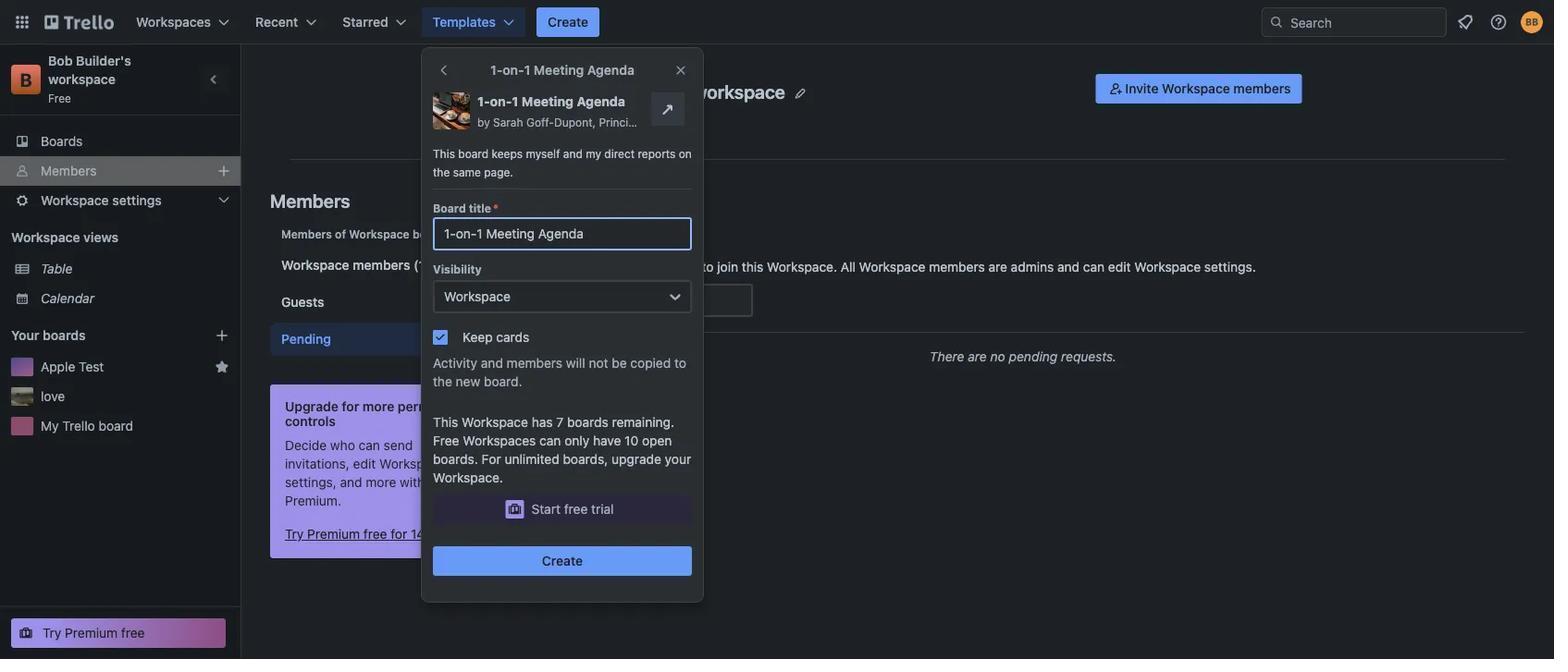 Task type: describe. For each thing, give the bounding box(es) containing it.
to inside activity and members will not be copied to the new board.
[[675, 356, 687, 371]]

add board image
[[215, 328, 229, 343]]

settings,
[[285, 475, 337, 490]]

there
[[930, 349, 965, 365]]

love
[[41, 389, 65, 404]]

search image
[[1270, 15, 1284, 30]]

there are no pending requests.
[[930, 349, 1117, 365]]

with
[[400, 475, 425, 490]]

cards
[[496, 330, 530, 345]]

Search field
[[1284, 8, 1446, 36]]

workspace right of
[[349, 228, 410, 241]]

on- for 1-on-1 meeting agenda
[[503, 62, 524, 78]]

pending link
[[270, 323, 492, 356]]

workspace. inside this workspace has 7 boards remaining. free workspaces can only have 10 open boards. for unlimited boards, upgrade your workspace.
[[433, 471, 503, 486]]

workspaces inside "popup button"
[[136, 14, 211, 30]]

can inside 'upgrade for more permissions controls decide who can send invitations, edit workspace settings, and more with premium.'
[[359, 438, 380, 453]]

recent
[[255, 14, 298, 30]]

1 vertical spatial members
[[270, 190, 350, 211]]

workspace navigation collapse icon image
[[202, 67, 228, 93]]

boards.
[[433, 452, 478, 467]]

0
[[596, 223, 606, 243]]

try premium free for 14 days button
[[285, 526, 456, 544]]

(
[[589, 223, 596, 243]]

invite
[[1125, 81, 1159, 96]]

workspace up 'guests'
[[281, 258, 349, 273]]

workspaces inside this workspace has 7 boards remaining. free workspaces can only have 10 open boards. for unlimited boards, upgrade your workspace.
[[463, 434, 536, 449]]

this for this workspace has 7 boards remaining. free workspaces can only have 10 open boards. for unlimited boards, upgrade your workspace.
[[433, 415, 458, 430]]

views
[[83, 230, 118, 245]]

templates button
[[422, 7, 526, 37]]

principal
[[599, 116, 644, 129]]

upgrade for more permissions controls decide who can send invitations, edit workspace settings, and more with premium.
[[285, 399, 473, 509]]

apple
[[41, 359, 75, 375]]

back to home image
[[44, 7, 114, 37]]

workspace inside dropdown button
[[41, 193, 109, 208]]

your boards
[[11, 328, 86, 343]]

1- for 1-on-1 meeting agenda
[[491, 62, 503, 78]]

these people have requested to join this workspace. all workspace members are admins and can edit workspace settings.
[[522, 260, 1256, 275]]

not
[[589, 356, 608, 371]]

agenda for 1-on-1 meeting agenda by sarah goff-dupont, principal writer @ atlassian
[[577, 94, 626, 109]]

who
[[330, 438, 355, 453]]

by
[[477, 116, 490, 129]]

people
[[562, 260, 603, 275]]

members inside members link
[[41, 163, 97, 179]]

the inside this board keeps myself and my direct reports on the same page.
[[433, 166, 450, 179]]

no
[[991, 349, 1006, 365]]

your boards with 3 items element
[[11, 325, 187, 347]]

this board keeps myself and my direct reports on the same page.
[[433, 147, 692, 179]]

members down members of workspace boards
[[353, 258, 410, 273]]

workspace settings button
[[0, 186, 241, 216]]

b for b "link"
[[20, 68, 32, 90]]

and inside 'upgrade for more permissions controls decide who can send invitations, edit workspace settings, and more with premium.'
[[340, 475, 362, 490]]

7
[[556, 415, 564, 430]]

@
[[682, 116, 693, 129]]

members inside invite workspace members button
[[1234, 81, 1291, 96]]

bob for bob builder's workspace free
[[48, 53, 73, 68]]

starred button
[[332, 7, 418, 37]]

apple test
[[41, 359, 104, 375]]

invite workspace members button
[[1096, 74, 1302, 104]]

2 vertical spatial members
[[281, 228, 332, 241]]

settings
[[112, 193, 162, 208]]

try premium free button
[[11, 619, 226, 649]]

1 horizontal spatial workspace.
[[767, 260, 837, 275]]

permissions
[[398, 399, 473, 415]]

invitations,
[[285, 457, 350, 472]]

unlimited
[[505, 452, 560, 467]]

bob builder's workspace
[[576, 81, 785, 102]]

will
[[566, 356, 585, 371]]

on
[[679, 147, 692, 160]]

workspace inside this workspace has 7 boards remaining. free workspaces can only have 10 open boards. for unlimited boards, upgrade your workspace.
[[462, 415, 528, 430]]

this
[[742, 260, 764, 275]]

for
[[482, 452, 501, 467]]

(1)
[[414, 258, 430, 273]]

pending
[[1009, 349, 1058, 365]]

private
[[595, 107, 631, 120]]

this workspace has 7 boards remaining. free workspaces can only have 10 open boards. for unlimited boards, upgrade your workspace.
[[433, 415, 691, 486]]

my
[[586, 147, 601, 160]]

premium.
[[285, 494, 341, 509]]

all
[[841, 260, 856, 275]]

visibility
[[433, 263, 482, 276]]

my trello board
[[41, 419, 133, 434]]

boards link
[[0, 127, 241, 156]]

admins
[[1011, 260, 1054, 275]]

0 vertical spatial pending
[[522, 223, 585, 243]]

1 vertical spatial create
[[542, 554, 583, 569]]

b button
[[511, 74, 567, 130]]

goff-
[[526, 116, 554, 129]]

board inside this board keeps myself and my direct reports on the same page.
[[458, 147, 489, 160]]

have inside this workspace has 7 boards remaining. free workspaces can only have 10 open boards. for unlimited boards, upgrade your workspace.
[[593, 434, 621, 449]]

bob builder's workspace free
[[48, 53, 135, 105]]

calendar link
[[41, 290, 229, 308]]

bob builder's workspace link
[[48, 53, 135, 87]]

templates
[[433, 14, 496, 30]]

b link
[[11, 65, 41, 94]]

b for b button
[[528, 82, 550, 121]]

free for try premium free
[[121, 626, 145, 641]]

join
[[717, 260, 738, 275]]

starred
[[343, 14, 388, 30]]

1 horizontal spatial edit
[[1108, 260, 1131, 275]]

for inside 'upgrade for more permissions controls decide who can send invitations, edit workspace settings, and more with premium.'
[[342, 399, 359, 415]]

free inside this workspace has 7 boards remaining. free workspaces can only have 10 open boards. for unlimited boards, upgrade your workspace.
[[433, 434, 459, 449]]

members left admins
[[929, 260, 985, 275]]

remaining.
[[612, 415, 675, 430]]

workspace members
[[281, 258, 410, 273]]

can inside this workspace has 7 boards remaining. free workspaces can only have 10 open boards. for unlimited boards, upgrade your workspace.
[[540, 434, 561, 449]]

recent button
[[244, 7, 328, 37]]

try premium free
[[43, 626, 145, 641]]

apple test link
[[41, 358, 207, 377]]

workspace left settings. at the right of page
[[1135, 260, 1201, 275]]

my trello board link
[[41, 417, 229, 436]]

days
[[428, 527, 456, 542]]

activity
[[433, 356, 478, 371]]

sm image
[[1107, 80, 1125, 98]]

1 horizontal spatial boards
[[413, 228, 450, 241]]

members of workspace boards
[[281, 228, 450, 241]]

workspace up table
[[11, 230, 80, 245]]



Task type: locate. For each thing, give the bounding box(es) containing it.
1 vertical spatial 1-
[[477, 94, 490, 109]]

1 vertical spatial create button
[[433, 547, 692, 576]]

1 inside the 1-on-1 meeting agenda by sarah goff-dupont, principal writer @ atlassian
[[512, 94, 519, 109]]

bob right b "link"
[[48, 53, 73, 68]]

create up 1-on-1 meeting agenda
[[548, 14, 589, 30]]

1 vertical spatial workspaces
[[463, 434, 536, 449]]

boards,
[[563, 452, 608, 467]]

0 horizontal spatial b
[[20, 68, 32, 90]]

1 horizontal spatial workspaces
[[463, 434, 536, 449]]

agenda up the 1-on-1 meeting agenda by sarah goff-dupont, principal writer @ atlassian
[[587, 62, 635, 78]]

board up same
[[458, 147, 489, 160]]

edit inside 'upgrade for more permissions controls decide who can send invitations, edit workspace settings, and more with premium.'
[[353, 457, 376, 472]]

boards inside this workspace has 7 boards remaining. free workspaces can only have 10 open boards. for unlimited boards, upgrade your workspace.
[[567, 415, 609, 430]]

1 vertical spatial free
[[433, 434, 459, 449]]

activity and members will not be copied to the new board.
[[433, 356, 687, 390]]

1 horizontal spatial free
[[364, 527, 387, 542]]

upgrade
[[612, 452, 661, 467]]

members inside activity and members will not be copied to the new board.
[[507, 356, 563, 371]]

b right sarah on the left top
[[528, 82, 550, 121]]

( 0 )
[[589, 223, 613, 243]]

1
[[524, 62, 530, 78], [512, 94, 519, 109]]

bob inside bob builder's workspace free
[[48, 53, 73, 68]]

1 horizontal spatial can
[[540, 434, 561, 449]]

members
[[41, 163, 97, 179], [270, 190, 350, 211], [281, 228, 332, 241]]

workspace up workspace views
[[41, 193, 109, 208]]

1- inside the 1-on-1 meeting agenda by sarah goff-dupont, principal writer @ atlassian
[[477, 94, 490, 109]]

only
[[565, 434, 590, 449]]

1 horizontal spatial bob
[[576, 81, 610, 102]]

workspace up with
[[379, 457, 446, 472]]

workspace inside button
[[1162, 81, 1230, 96]]

board down love link
[[99, 419, 133, 434]]

workspace for bob builder's workspace
[[693, 81, 785, 102]]

your
[[11, 328, 39, 343]]

invite workspace members
[[1125, 81, 1291, 96]]

more left with
[[366, 475, 396, 490]]

0 vertical spatial 1-
[[491, 62, 503, 78]]

this for this board keeps myself and my direct reports on the same page.
[[433, 147, 455, 160]]

b
[[20, 68, 32, 90], [528, 82, 550, 121]]

can right who
[[359, 438, 380, 453]]

premium inside button
[[65, 626, 118, 641]]

can right admins
[[1083, 260, 1105, 275]]

1 vertical spatial on-
[[490, 94, 512, 109]]

edit down who
[[353, 457, 376, 472]]

on- for 1-on-1 meeting agenda by sarah goff-dupont, principal writer @ atlassian
[[490, 94, 512, 109]]

starred icon image
[[215, 360, 229, 375]]

test
[[79, 359, 104, 375]]

0 vertical spatial try
[[285, 527, 304, 542]]

decide
[[285, 438, 327, 453]]

for left 14
[[391, 527, 407, 542]]

0 vertical spatial create button
[[537, 7, 600, 37]]

bob for bob builder's workspace
[[576, 81, 610, 102]]

on- inside the 1-on-1 meeting agenda by sarah goff-dupont, principal writer @ atlassian
[[490, 94, 512, 109]]

1-on-1 meeting agenda
[[491, 62, 635, 78]]

1 vertical spatial more
[[366, 475, 396, 490]]

bob up private
[[576, 81, 610, 102]]

boards up only at the bottom left
[[567, 415, 609, 430]]

workspace right invite
[[1162, 81, 1230, 96]]

0 horizontal spatial pending
[[281, 332, 331, 347]]

1 horizontal spatial b
[[528, 82, 550, 121]]

premium for try premium free for 14 days
[[307, 527, 360, 542]]

1 horizontal spatial are
[[989, 260, 1008, 275]]

0 horizontal spatial free
[[121, 626, 145, 641]]

boards inside 'element'
[[43, 328, 86, 343]]

1 vertical spatial board
[[99, 419, 133, 434]]

1 horizontal spatial pending
[[522, 223, 585, 243]]

members left of
[[281, 228, 332, 241]]

settings.
[[1205, 260, 1256, 275]]

keeps
[[492, 147, 523, 160]]

workspaces button
[[125, 7, 241, 37]]

0 horizontal spatial builder's
[[76, 53, 131, 68]]

my
[[41, 419, 59, 434]]

0 vertical spatial builder's
[[76, 53, 131, 68]]

1 vertical spatial for
[[391, 527, 407, 542]]

for
[[342, 399, 359, 415], [391, 527, 407, 542]]

1 vertical spatial this
[[433, 415, 458, 430]]

b left bob builder's workspace free
[[20, 68, 32, 90]]

workspaces
[[136, 14, 211, 30], [463, 434, 536, 449]]

workspace for bob builder's workspace free
[[48, 72, 116, 87]]

1 vertical spatial meeting
[[522, 94, 574, 109]]

try for try premium free
[[43, 626, 61, 641]]

boards
[[413, 228, 450, 241], [43, 328, 86, 343], [567, 415, 609, 430]]

0 vertical spatial for
[[342, 399, 359, 415]]

2 vertical spatial free
[[121, 626, 145, 641]]

2 vertical spatial boards
[[567, 415, 609, 430]]

0 notifications image
[[1455, 11, 1477, 33]]

0 horizontal spatial board
[[99, 419, 133, 434]]

the inside activity and members will not be copied to the new board.
[[433, 374, 452, 390]]

2 this from the top
[[433, 415, 458, 430]]

0 vertical spatial agenda
[[587, 62, 635, 78]]

primary element
[[0, 0, 1555, 44]]

and down who
[[340, 475, 362, 490]]

0 horizontal spatial are
[[968, 349, 987, 365]]

1 horizontal spatial workspace
[[693, 81, 785, 102]]

*
[[493, 202, 498, 215]]

on-
[[503, 62, 524, 78], [490, 94, 512, 109]]

send
[[384, 438, 413, 453]]

1 for 1-on-1 meeting agenda
[[524, 62, 530, 78]]

1 horizontal spatial to
[[702, 260, 714, 275]]

1- for 1-on-1 meeting agenda by sarah goff-dupont, principal writer @ atlassian
[[477, 94, 490, 109]]

meeting up goff-
[[522, 94, 574, 109]]

14
[[411, 527, 425, 542]]

start free trial button
[[433, 495, 692, 525]]

2 the from the top
[[433, 374, 452, 390]]

0 horizontal spatial edit
[[353, 457, 376, 472]]

and right admins
[[1058, 260, 1080, 275]]

0 horizontal spatial try
[[43, 626, 61, 641]]

guests
[[281, 295, 324, 310]]

0 vertical spatial have
[[606, 260, 634, 275]]

0 vertical spatial workspaces
[[136, 14, 211, 30]]

and left my
[[563, 147, 583, 160]]

0 horizontal spatial 1-
[[477, 94, 490, 109]]

1 horizontal spatial board
[[458, 147, 489, 160]]

workspace down 'visibility'
[[444, 289, 511, 304]]

1- right the return to previous screen image
[[491, 62, 503, 78]]

1 horizontal spatial for
[[391, 527, 407, 542]]

builder's for bob builder's workspace
[[614, 81, 689, 102]]

0 horizontal spatial for
[[342, 399, 359, 415]]

meeting inside the 1-on-1 meeting agenda by sarah goff-dupont, principal writer @ atlassian
[[522, 94, 574, 109]]

reports
[[638, 147, 676, 160]]

to left join on the top left
[[702, 260, 714, 275]]

love link
[[41, 388, 229, 406]]

create inside primary element
[[548, 14, 589, 30]]

board title *
[[433, 202, 498, 215]]

workspace.
[[767, 260, 837, 275], [433, 471, 503, 486]]

members down cards
[[507, 356, 563, 371]]

board.
[[484, 374, 522, 390]]

create button up 1-on-1 meeting agenda
[[537, 7, 600, 37]]

pending down 'guests'
[[281, 332, 331, 347]]

keep
[[463, 330, 493, 345]]

premium for try premium free
[[65, 626, 118, 641]]

0 vertical spatial are
[[989, 260, 1008, 275]]

1 vertical spatial are
[[968, 349, 987, 365]]

meeting for 1-on-1 meeting agenda
[[534, 62, 584, 78]]

free
[[48, 92, 71, 105], [433, 434, 459, 449]]

close popover image
[[674, 63, 688, 78]]

are left admins
[[989, 260, 1008, 275]]

0 horizontal spatial workspace.
[[433, 471, 503, 486]]

0 horizontal spatial premium
[[65, 626, 118, 641]]

2 horizontal spatial free
[[564, 502, 588, 517]]

0 vertical spatial free
[[48, 92, 71, 105]]

board
[[458, 147, 489, 160], [99, 419, 133, 434]]

1 for 1-on-1 meeting agenda by sarah goff-dupont, principal writer @ atlassian
[[512, 94, 519, 109]]

1 vertical spatial to
[[675, 356, 687, 371]]

1 vertical spatial have
[[593, 434, 621, 449]]

1 horizontal spatial premium
[[307, 527, 360, 542]]

1 vertical spatial pending
[[281, 332, 331, 347]]

meeting for 1-on-1 meeting agenda by sarah goff-dupont, principal writer @ atlassian
[[522, 94, 574, 109]]

members up of
[[270, 190, 350, 211]]

workspace. left all at the right of page
[[767, 260, 837, 275]]

try premium free for 14 days
[[285, 527, 456, 542]]

boards
[[41, 134, 83, 149]]

agenda inside the 1-on-1 meeting agenda by sarah goff-dupont, principal writer @ atlassian
[[577, 94, 626, 109]]

agenda for 1-on-1 meeting agenda
[[587, 62, 635, 78]]

0 horizontal spatial workspaces
[[136, 14, 211, 30]]

your
[[665, 452, 691, 467]]

and inside activity and members will not be copied to the new board.
[[481, 356, 503, 371]]

free for try premium free for 14 days
[[364, 527, 387, 542]]

more
[[363, 399, 394, 415], [366, 475, 396, 490]]

sarah
[[493, 116, 523, 129]]

members down boards
[[41, 163, 97, 179]]

0 vertical spatial 1
[[524, 62, 530, 78]]

have left "10"
[[593, 434, 621, 449]]

0 vertical spatial this
[[433, 147, 455, 160]]

0 horizontal spatial to
[[675, 356, 687, 371]]

0 vertical spatial to
[[702, 260, 714, 275]]

workspace. down boards.
[[433, 471, 503, 486]]

boards down board
[[413, 228, 450, 241]]

this inside this workspace has 7 boards remaining. free workspaces can only have 10 open boards. for unlimited boards, upgrade your workspace.
[[433, 415, 458, 430]]

1- up by
[[477, 94, 490, 109]]

trial
[[591, 502, 614, 517]]

create button down start free trial button
[[433, 547, 692, 576]]

1 vertical spatial boards
[[43, 328, 86, 343]]

0 vertical spatial more
[[363, 399, 394, 415]]

controls
[[285, 414, 336, 429]]

1 vertical spatial the
[[433, 374, 452, 390]]

the
[[433, 166, 450, 179], [433, 374, 452, 390]]

None text field
[[433, 217, 692, 251]]

workspace inside 'upgrade for more permissions controls decide who can send invitations, edit workspace settings, and more with premium.'
[[379, 457, 446, 472]]

pending
[[522, 223, 585, 243], [281, 332, 331, 347]]

workspace up for
[[462, 415, 528, 430]]

10
[[625, 434, 639, 449]]

premium inside button
[[307, 527, 360, 542]]

try inside button
[[285, 527, 304, 542]]

0 vertical spatial board
[[458, 147, 489, 160]]

0 vertical spatial edit
[[1108, 260, 1131, 275]]

edit
[[1108, 260, 1131, 275], [353, 457, 376, 472]]

1 vertical spatial edit
[[353, 457, 376, 472]]

and up board. at left bottom
[[481, 356, 503, 371]]

b inside button
[[528, 82, 550, 121]]

2 horizontal spatial boards
[[567, 415, 609, 430]]

1 vertical spatial bob
[[576, 81, 610, 102]]

1 vertical spatial workspace.
[[433, 471, 503, 486]]

0 vertical spatial free
[[564, 502, 588, 517]]

and inside this board keeps myself and my direct reports on the same page.
[[563, 147, 583, 160]]

return to previous screen image
[[437, 63, 452, 78]]

1 the from the top
[[433, 166, 450, 179]]

this down permissions
[[433, 415, 458, 430]]

requested
[[638, 260, 698, 275]]

0 vertical spatial workspace.
[[767, 260, 837, 275]]

open information menu image
[[1490, 13, 1508, 31]]

Filter by name text field
[[522, 284, 753, 317]]

for inside button
[[391, 527, 407, 542]]

board
[[433, 202, 466, 215]]

pending up these
[[522, 223, 585, 243]]

agenda up principal
[[577, 94, 626, 109]]

workspace settings
[[41, 193, 162, 208]]

0 horizontal spatial can
[[359, 438, 380, 453]]

members down search image
[[1234, 81, 1291, 96]]

the left same
[[433, 166, 450, 179]]

1 vertical spatial free
[[364, 527, 387, 542]]

0 vertical spatial bob
[[48, 53, 73, 68]]

open
[[642, 434, 672, 449]]

free
[[564, 502, 588, 517], [364, 527, 387, 542], [121, 626, 145, 641]]

builder's down "back to home" image
[[76, 53, 131, 68]]

builder's up 'writer'
[[614, 81, 689, 102]]

try for try premium free for 14 days
[[285, 527, 304, 542]]

1 vertical spatial builder's
[[614, 81, 689, 102]]

create down start free trial button
[[542, 554, 583, 569]]

0 vertical spatial boards
[[413, 228, 450, 241]]

can down has on the bottom
[[540, 434, 561, 449]]

1 vertical spatial agenda
[[577, 94, 626, 109]]

these
[[522, 260, 559, 275]]

edit right admins
[[1108, 260, 1131, 275]]

this
[[433, 147, 455, 160], [433, 415, 458, 430]]

to right copied
[[675, 356, 687, 371]]

1 horizontal spatial 1-
[[491, 62, 503, 78]]

1 up sarah on the left top
[[512, 94, 519, 109]]

this up same
[[433, 147, 455, 160]]

0 horizontal spatial 1
[[512, 94, 519, 109]]

0 horizontal spatial bob
[[48, 53, 73, 68]]

try inside button
[[43, 626, 61, 641]]

create
[[548, 14, 589, 30], [542, 554, 583, 569]]

workspace views
[[11, 230, 118, 245]]

bob
[[48, 53, 73, 68], [576, 81, 610, 102]]

workspaces up for
[[463, 434, 536, 449]]

bob builder (bobbuilder40) image
[[1521, 11, 1543, 33]]

meeting up '1-on-1 meeting agenda' link
[[534, 62, 584, 78]]

keep cards
[[463, 330, 530, 345]]

1 horizontal spatial 1
[[524, 62, 530, 78]]

for right upgrade
[[342, 399, 359, 415]]

2 horizontal spatial can
[[1083, 260, 1105, 275]]

direct
[[605, 147, 635, 160]]

1 vertical spatial premium
[[65, 626, 118, 641]]

start
[[532, 502, 561, 517]]

workspace right all at the right of page
[[859, 260, 926, 275]]

start free trial
[[532, 502, 614, 517]]

1 this from the top
[[433, 147, 455, 160]]

dupont,
[[554, 116, 596, 129]]

this inside this board keeps myself and my direct reports on the same page.
[[433, 147, 455, 160]]

be
[[612, 356, 627, 371]]

workspace right b "link"
[[48, 72, 116, 87]]

workspaces up workspace navigation collapse icon
[[136, 14, 211, 30]]

writer
[[647, 116, 679, 129]]

are left no
[[968, 349, 987, 365]]

builder's for bob builder's workspace free
[[76, 53, 131, 68]]

workspace
[[1162, 81, 1230, 96], [41, 193, 109, 208], [349, 228, 410, 241], [11, 230, 80, 245], [281, 258, 349, 273], [859, 260, 926, 275], [1135, 260, 1201, 275], [444, 289, 511, 304], [462, 415, 528, 430], [379, 457, 446, 472]]

free up boards.
[[433, 434, 459, 449]]

free right b "link"
[[48, 92, 71, 105]]

0 horizontal spatial free
[[48, 92, 71, 105]]

1 up '1-on-1 meeting agenda' link
[[524, 62, 530, 78]]

0 vertical spatial on-
[[503, 62, 524, 78]]

1 horizontal spatial free
[[433, 434, 459, 449]]

boards up 'apple'
[[43, 328, 86, 343]]

0 vertical spatial the
[[433, 166, 450, 179]]

0 vertical spatial create
[[548, 14, 589, 30]]

same
[[453, 166, 481, 179]]

1 vertical spatial 1
[[512, 94, 519, 109]]

builder's inside bob builder's workspace free
[[76, 53, 131, 68]]

free inside button
[[121, 626, 145, 641]]

workspace inside bob builder's workspace free
[[48, 72, 116, 87]]

workspace up the atlassian at the top left of page
[[693, 81, 785, 102]]

have down )
[[606, 260, 634, 275]]

0 vertical spatial meeting
[[534, 62, 584, 78]]

create button inside primary element
[[537, 7, 600, 37]]

b inside "link"
[[20, 68, 32, 90]]

0 horizontal spatial boards
[[43, 328, 86, 343]]

0 horizontal spatial workspace
[[48, 72, 116, 87]]

title
[[469, 202, 491, 215]]

1 vertical spatial try
[[43, 626, 61, 641]]

free inside bob builder's workspace free
[[48, 92, 71, 105]]

more up send
[[363, 399, 394, 415]]

0 vertical spatial members
[[41, 163, 97, 179]]

1 horizontal spatial try
[[285, 527, 304, 542]]

are
[[989, 260, 1008, 275], [968, 349, 987, 365]]

1 horizontal spatial builder's
[[614, 81, 689, 102]]

the down activity
[[433, 374, 452, 390]]

0 vertical spatial premium
[[307, 527, 360, 542]]



Task type: vqa. For each thing, say whether or not it's contained in the screenshot.
visible
no



